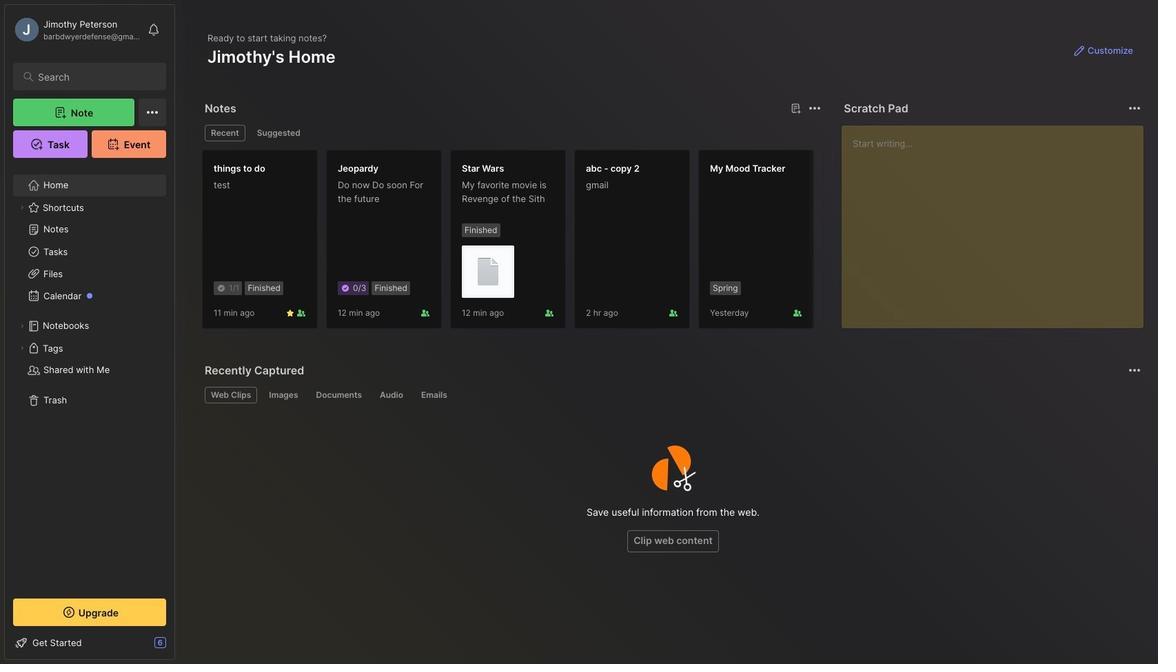 Task type: locate. For each thing, give the bounding box(es) containing it.
0 vertical spatial more actions image
[[1127, 100, 1143, 117]]

none search field inside the main element
[[38, 68, 154, 85]]

1 vertical spatial more actions image
[[1127, 362, 1143, 379]]

more actions image
[[1127, 100, 1143, 117], [1127, 362, 1143, 379]]

More actions field
[[806, 99, 825, 118], [1126, 99, 1145, 118], [1126, 361, 1145, 380]]

None search field
[[38, 68, 154, 85]]

tree inside the main element
[[5, 166, 174, 586]]

main element
[[0, 0, 179, 664]]

Account field
[[13, 16, 141, 43]]

2 more actions image from the top
[[1127, 362, 1143, 379]]

tab list
[[205, 125, 820, 141], [205, 387, 1139, 403]]

tab
[[205, 125, 245, 141], [251, 125, 307, 141], [205, 387, 257, 403], [263, 387, 304, 403], [310, 387, 368, 403], [374, 387, 410, 403], [415, 387, 454, 403]]

row group
[[202, 150, 1159, 337]]

1 vertical spatial tab list
[[205, 387, 1139, 403]]

tree
[[5, 166, 174, 586]]

expand notebooks image
[[18, 322, 26, 330]]

0 vertical spatial tab list
[[205, 125, 820, 141]]

click to collapse image
[[174, 639, 184, 655]]

Help and Learning task checklist field
[[5, 632, 174, 654]]



Task type: vqa. For each thing, say whether or not it's contained in the screenshot.
'Nov'
no



Task type: describe. For each thing, give the bounding box(es) containing it.
expand tags image
[[18, 344, 26, 352]]

1 more actions image from the top
[[1127, 100, 1143, 117]]

more actions image
[[807, 100, 824, 117]]

Search text field
[[38, 70, 154, 83]]

2 tab list from the top
[[205, 387, 1139, 403]]

thumbnail image
[[462, 246, 515, 298]]

1 tab list from the top
[[205, 125, 820, 141]]

Start writing… text field
[[853, 126, 1143, 317]]



